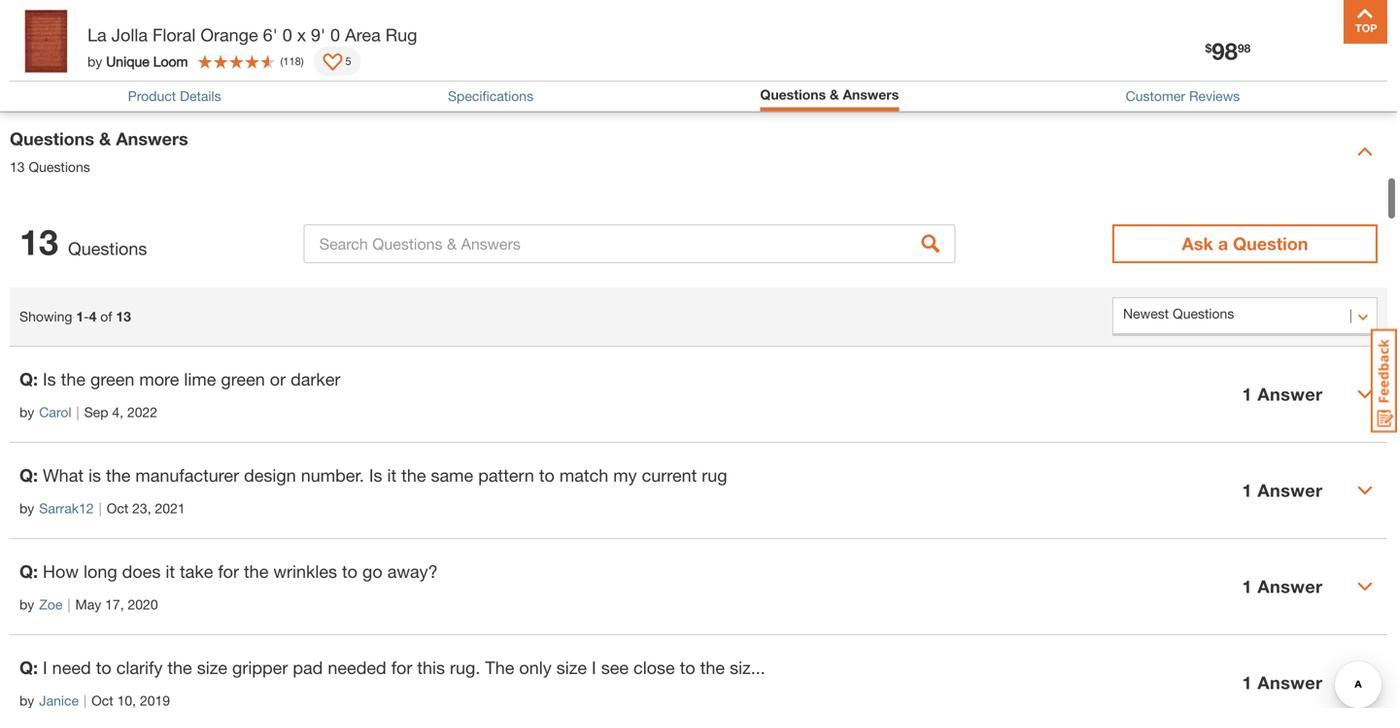 Task type: vqa. For each thing, say whether or not it's contained in the screenshot.
Cart link
no



Task type: describe. For each thing, give the bounding box(es) containing it.
0 horizontal spatial it
[[166, 561, 175, 582]]

jolla
[[111, 24, 148, 45]]

feedback link image
[[1371, 329, 1398, 433]]

1 0 from the left
[[283, 24, 292, 45]]

showing
[[19, 308, 72, 324]]

can
[[51, 73, 73, 89]]

by carol | sep 4, 2022
[[19, 404, 158, 420]]

1 i from the left
[[43, 657, 47, 678]]

ask a question button
[[1113, 224, 1378, 263]]

answers for questions & answers 13 questions
[[116, 128, 188, 149]]

sarrak12
[[39, 500, 94, 516]]

of
[[100, 308, 112, 324]]

design
[[244, 465, 296, 486]]

q: is the green more lime green or darker
[[19, 369, 341, 390]]

1 horizontal spatial is
[[369, 465, 382, 486]]

city
[[159, 37, 187, 56]]

118
[[283, 55, 301, 68]]

8
[[1355, 21, 1362, 35]]

rug
[[702, 465, 728, 486]]

(
[[280, 55, 283, 68]]

by zoe | may 17, 2020
[[19, 597, 158, 613]]

need
[[52, 657, 91, 678]]

sep
[[84, 404, 108, 420]]

gripper
[[232, 657, 288, 678]]

caret image
[[1358, 483, 1373, 498]]

23,
[[132, 500, 151, 516]]

ask a question
[[1182, 233, 1309, 254]]

What can we help you find today? search field
[[386, 26, 917, 67]]

floral
[[153, 24, 196, 45]]

caret image for how long does it take for the wrinkles to go away?
[[1358, 579, 1373, 595]]

to right need
[[96, 657, 111, 678]]

details
[[180, 88, 221, 104]]

& for questions & answers
[[830, 87, 839, 103]]

customer
[[1126, 88, 1186, 104]]

daly
[[124, 37, 155, 56]]

area
[[345, 24, 381, 45]]

provide
[[306, 73, 352, 89]]

number.
[[301, 465, 364, 486]]

needed
[[328, 657, 387, 678]]

q: how long does it take for the wrinkles to go away?
[[19, 561, 438, 582]]

1 size from the left
[[197, 657, 227, 678]]

1 for how long does it take for the wrinkles to go away?
[[1243, 576, 1253, 597]]

improve
[[99, 73, 147, 89]]

lime
[[184, 369, 216, 390]]

5 button
[[313, 47, 361, 76]]

98 inside $ 98 98
[[1238, 41, 1251, 55]]

product image image
[[15, 10, 78, 73]]

Search Questions & Answers text field
[[304, 224, 956, 263]]

17,
[[105, 597, 124, 613]]

)
[[301, 55, 304, 68]]

manufacturer warranty
[[29, 3, 168, 19]]

q: for q: what is the manufacturer design number.  is it the same pattern to match my current rug
[[19, 465, 38, 486]]

by up the we
[[87, 53, 102, 69]]

is
[[88, 465, 101, 486]]

how can we improve our product information? provide feedback.
[[19, 73, 416, 89]]

match
[[560, 465, 609, 486]]

display image
[[323, 53, 343, 73]]

& for questions & answers 13 questions
[[99, 128, 111, 149]]

5
[[346, 55, 352, 68]]

8 link
[[1328, 18, 1374, 70]]

answer for pattern
[[1258, 480, 1323, 501]]

4,
[[112, 404, 123, 420]]

orange
[[201, 24, 258, 45]]

( 118 )
[[280, 55, 304, 68]]

q: for q: how long does it take for the wrinkles to go away?
[[19, 561, 38, 582]]

the left siz...
[[700, 657, 725, 678]]

manufacturer
[[29, 3, 110, 19]]

answers for questions & answers
[[843, 87, 899, 103]]

9'
[[311, 24, 326, 45]]

clarify
[[116, 657, 163, 678]]

product details
[[128, 88, 221, 104]]

product
[[175, 73, 222, 89]]

or
[[270, 369, 286, 390]]

by unique loom
[[87, 53, 188, 69]]

see
[[601, 657, 629, 678]]

6'
[[263, 24, 278, 45]]

4
[[89, 308, 97, 324]]

unique
[[106, 53, 149, 69]]

daly city 10pm
[[124, 37, 236, 56]]

1 for is the green more lime green or darker
[[1243, 384, 1253, 405]]

showing 1 - 4 of 13
[[19, 308, 131, 324]]

x
[[297, 24, 306, 45]]

information?
[[226, 73, 302, 89]]

what
[[43, 465, 84, 486]]

away?
[[387, 561, 438, 582]]

2 0 from the left
[[331, 24, 340, 45]]

0 vertical spatial is
[[43, 369, 56, 390]]

the right is
[[106, 465, 131, 486]]

10pm
[[194, 37, 236, 56]]

q: what is the manufacturer design number.  is it the same pattern to match my current rug
[[19, 465, 728, 486]]

feedback.
[[356, 73, 416, 89]]

2022
[[127, 404, 158, 420]]

customer reviews
[[1126, 88, 1240, 104]]

1 green from the left
[[90, 369, 134, 390]]

13 inside questions & answers 13 questions
[[10, 159, 25, 175]]

1 1 answer from the top
[[1243, 384, 1323, 405]]

1 for what is the manufacturer design number.  is it the same pattern to match my current rug
[[1243, 480, 1253, 501]]

sarrak12 button
[[39, 498, 94, 519]]

question
[[1234, 233, 1309, 254]]

1 answer for pattern
[[1243, 480, 1323, 501]]



Task type: locate. For each thing, give the bounding box(es) containing it.
1 for i need to clarify the size gripper pad needed for this rug.  the only size i see close to the siz...
[[1243, 672, 1253, 693]]

1 vertical spatial answers
[[116, 128, 188, 149]]

| right zoe
[[67, 597, 70, 613]]

|
[[76, 404, 79, 420], [99, 500, 102, 516], [67, 597, 70, 613]]

0 vertical spatial how
[[19, 73, 47, 89]]

1 horizontal spatial it
[[387, 465, 397, 486]]

q: left need
[[19, 657, 38, 678]]

2 horizontal spatial |
[[99, 500, 102, 516]]

1 horizontal spatial i
[[592, 657, 596, 678]]

green left "or"
[[221, 369, 265, 390]]

2 vertical spatial |
[[67, 597, 70, 613]]

0 vertical spatial |
[[76, 404, 79, 420]]

2 vertical spatial caret image
[[1358, 579, 1373, 595]]

q: i need to clarify the size gripper pad needed for this rug.  the only size i see close to the siz...
[[19, 657, 766, 678]]

4 1 answer from the top
[[1243, 672, 1323, 693]]

is up carol
[[43, 369, 56, 390]]

1 horizontal spatial &
[[830, 87, 839, 103]]

$ 98 98
[[1206, 37, 1251, 65]]

answers inside questions & answers 13 questions
[[116, 128, 188, 149]]

0 horizontal spatial size
[[197, 657, 227, 678]]

more
[[139, 369, 179, 390]]

the left same
[[402, 465, 426, 486]]

green up 4,
[[90, 369, 134, 390]]

how can we improve our product information? provide feedback. link
[[19, 73, 416, 89]]

0 vertical spatial answers
[[843, 87, 899, 103]]

| left sep
[[76, 404, 79, 420]]

1 vertical spatial how
[[43, 561, 79, 582]]

98 right $
[[1238, 41, 1251, 55]]

2 q: from the top
[[19, 465, 38, 486]]

1 vertical spatial it
[[166, 561, 175, 582]]

we
[[77, 73, 95, 89]]

does
[[122, 561, 161, 582]]

98
[[1212, 37, 1238, 65], [1238, 41, 1251, 55]]

warranty
[[114, 3, 168, 19]]

go
[[363, 561, 383, 582]]

questions & answers
[[760, 87, 899, 103]]

the home depot logo image
[[16, 16, 78, 78]]

i left the see
[[592, 657, 596, 678]]

product
[[128, 88, 176, 104]]

-
[[84, 308, 89, 324]]

by for how
[[19, 597, 34, 613]]

siz...
[[730, 657, 766, 678]]

1 vertical spatial for
[[391, 657, 412, 678]]

1 vertical spatial is
[[369, 465, 382, 486]]

answer
[[1258, 384, 1323, 405], [1258, 480, 1323, 501], [1258, 576, 1323, 597], [1258, 672, 1323, 693]]

2 answer from the top
[[1258, 480, 1323, 501]]

0 horizontal spatial for
[[218, 561, 239, 582]]

$
[[1206, 41, 1212, 55]]

questions
[[760, 87, 826, 103], [10, 128, 94, 149], [29, 159, 90, 175], [68, 238, 147, 259]]

0 vertical spatial for
[[218, 561, 239, 582]]

0 horizontal spatial is
[[43, 369, 56, 390]]

questions element
[[10, 346, 1388, 709]]

questions inside '13 questions'
[[68, 238, 147, 259]]

2 i from the left
[[592, 657, 596, 678]]

specifications button
[[448, 88, 534, 104], [448, 88, 534, 104]]

reviews
[[1190, 88, 1240, 104]]

by sarrak12 | oct 23, 2021
[[19, 500, 185, 516]]

0 left x
[[283, 24, 292, 45]]

1 horizontal spatial green
[[221, 369, 265, 390]]

0 horizontal spatial |
[[67, 597, 70, 613]]

oct
[[107, 500, 129, 516]]

to right close
[[680, 657, 696, 678]]

answer for this
[[1258, 672, 1323, 693]]

q: for q: i need to clarify the size gripper pad needed for this rug.  the only size i see close to the siz...
[[19, 657, 38, 678]]

& inside questions & answers 13 questions
[[99, 128, 111, 149]]

zoe button
[[39, 595, 63, 615]]

1 q: from the top
[[19, 369, 38, 390]]

answer for away?
[[1258, 576, 1323, 597]]

3 q: from the top
[[19, 561, 38, 582]]

size right only
[[557, 657, 587, 678]]

| for is
[[99, 500, 102, 516]]

the right clarify
[[168, 657, 192, 678]]

1 vertical spatial &
[[99, 128, 111, 149]]

how up zoe
[[43, 561, 79, 582]]

how inside questions element
[[43, 561, 79, 582]]

our
[[151, 73, 171, 89]]

by for is
[[19, 404, 34, 420]]

the left wrinkles
[[244, 561, 269, 582]]

2 size from the left
[[557, 657, 587, 678]]

is
[[43, 369, 56, 390], [369, 465, 382, 486]]

pad
[[293, 657, 323, 678]]

wrinkles
[[273, 561, 337, 582]]

for left this
[[391, 657, 412, 678]]

1 vertical spatial |
[[99, 500, 102, 516]]

carol button
[[39, 402, 71, 423]]

0 vertical spatial caret image
[[1358, 144, 1373, 159]]

3 caret image from the top
[[1358, 579, 1373, 595]]

by left carol
[[19, 404, 34, 420]]

this
[[417, 657, 445, 678]]

how left can
[[19, 73, 47, 89]]

take
[[180, 561, 213, 582]]

0 right 9'
[[331, 24, 340, 45]]

3 answer from the top
[[1258, 576, 1323, 597]]

to left go
[[342, 561, 358, 582]]

la jolla floral orange 6' 0 x 9' 0 area rug
[[87, 24, 417, 45]]

0 vertical spatial 13
[[10, 159, 25, 175]]

| left oct
[[99, 500, 102, 516]]

it
[[387, 465, 397, 486], [166, 561, 175, 582]]

customer reviews button
[[1126, 88, 1240, 104], [1126, 88, 1240, 104]]

specifications
[[448, 88, 534, 104]]

1 answer for away?
[[1243, 576, 1323, 597]]

a
[[1219, 233, 1229, 254]]

4 q: from the top
[[19, 657, 38, 678]]

0 horizontal spatial green
[[90, 369, 134, 390]]

2020
[[128, 597, 158, 613]]

98 up reviews on the right of the page
[[1212, 37, 1238, 65]]

rug.
[[450, 657, 481, 678]]

size left gripper
[[197, 657, 227, 678]]

it right number.
[[387, 465, 397, 486]]

green
[[90, 369, 134, 390], [221, 369, 265, 390]]

3 1 answer from the top
[[1243, 576, 1323, 597]]

to left match
[[539, 465, 555, 486]]

2 caret image from the top
[[1358, 387, 1373, 402]]

may
[[75, 597, 101, 613]]

0 vertical spatial it
[[387, 465, 397, 486]]

2 vertical spatial 13
[[116, 308, 131, 324]]

1 answer for this
[[1243, 672, 1323, 693]]

94015
[[306, 37, 349, 56]]

2021
[[155, 500, 185, 516]]

caret image
[[1358, 144, 1373, 159], [1358, 387, 1373, 402], [1358, 579, 1373, 595]]

same
[[431, 465, 474, 486]]

1 caret image from the top
[[1358, 144, 1373, 159]]

0 horizontal spatial 0
[[283, 24, 292, 45]]

4 answer from the top
[[1258, 672, 1323, 693]]

1 vertical spatial caret image
[[1358, 387, 1373, 402]]

1 horizontal spatial 0
[[331, 24, 340, 45]]

2 green from the left
[[221, 369, 265, 390]]

is right number.
[[369, 465, 382, 486]]

0 horizontal spatial answers
[[116, 128, 188, 149]]

questions & answers 13 questions
[[10, 128, 188, 175]]

by left the sarrak12
[[19, 500, 34, 516]]

0 horizontal spatial &
[[99, 128, 111, 149]]

carol
[[39, 404, 71, 420]]

caret image for is the green more lime green or darker
[[1358, 387, 1373, 402]]

for right take
[[218, 561, 239, 582]]

q: down showing
[[19, 369, 38, 390]]

darker
[[291, 369, 341, 390]]

| for long
[[67, 597, 70, 613]]

94015 button
[[283, 37, 350, 56]]

1
[[76, 308, 84, 324], [1243, 384, 1253, 405], [1243, 480, 1253, 501], [1243, 576, 1253, 597], [1243, 672, 1253, 693]]

loom
[[153, 53, 188, 69]]

q: up 'by zoe | may 17, 2020'
[[19, 561, 38, 582]]

q: for q: is the green more lime green or darker
[[19, 369, 38, 390]]

1 horizontal spatial for
[[391, 657, 412, 678]]

1 horizontal spatial answers
[[843, 87, 899, 103]]

for
[[218, 561, 239, 582], [391, 657, 412, 678]]

only
[[519, 657, 552, 678]]

close
[[634, 657, 675, 678]]

by left zoe
[[19, 597, 34, 613]]

i left need
[[43, 657, 47, 678]]

0 vertical spatial &
[[830, 87, 839, 103]]

manufacturer
[[135, 465, 239, 486]]

2 1 answer from the top
[[1243, 480, 1323, 501]]

| for the
[[76, 404, 79, 420]]

long
[[84, 561, 117, 582]]

1 answer from the top
[[1258, 384, 1323, 405]]

1 horizontal spatial size
[[557, 657, 587, 678]]

product details button
[[128, 88, 221, 104], [128, 88, 221, 104]]

0
[[283, 24, 292, 45], [331, 24, 340, 45]]

rug
[[386, 24, 417, 45]]

la
[[87, 24, 107, 45]]

it left take
[[166, 561, 175, 582]]

13
[[10, 159, 25, 175], [19, 221, 58, 263], [116, 308, 131, 324]]

the
[[61, 369, 86, 390], [106, 465, 131, 486], [402, 465, 426, 486], [244, 561, 269, 582], [168, 657, 192, 678], [700, 657, 725, 678]]

1 horizontal spatial |
[[76, 404, 79, 420]]

ask
[[1182, 233, 1214, 254]]

0 horizontal spatial i
[[43, 657, 47, 678]]

13 questions
[[19, 221, 147, 263]]

1 vertical spatial 13
[[19, 221, 58, 263]]

by for what
[[19, 500, 34, 516]]

the up by carol | sep 4, 2022
[[61, 369, 86, 390]]

q: left what
[[19, 465, 38, 486]]

by
[[87, 53, 102, 69], [19, 404, 34, 420], [19, 500, 34, 516], [19, 597, 34, 613]]



